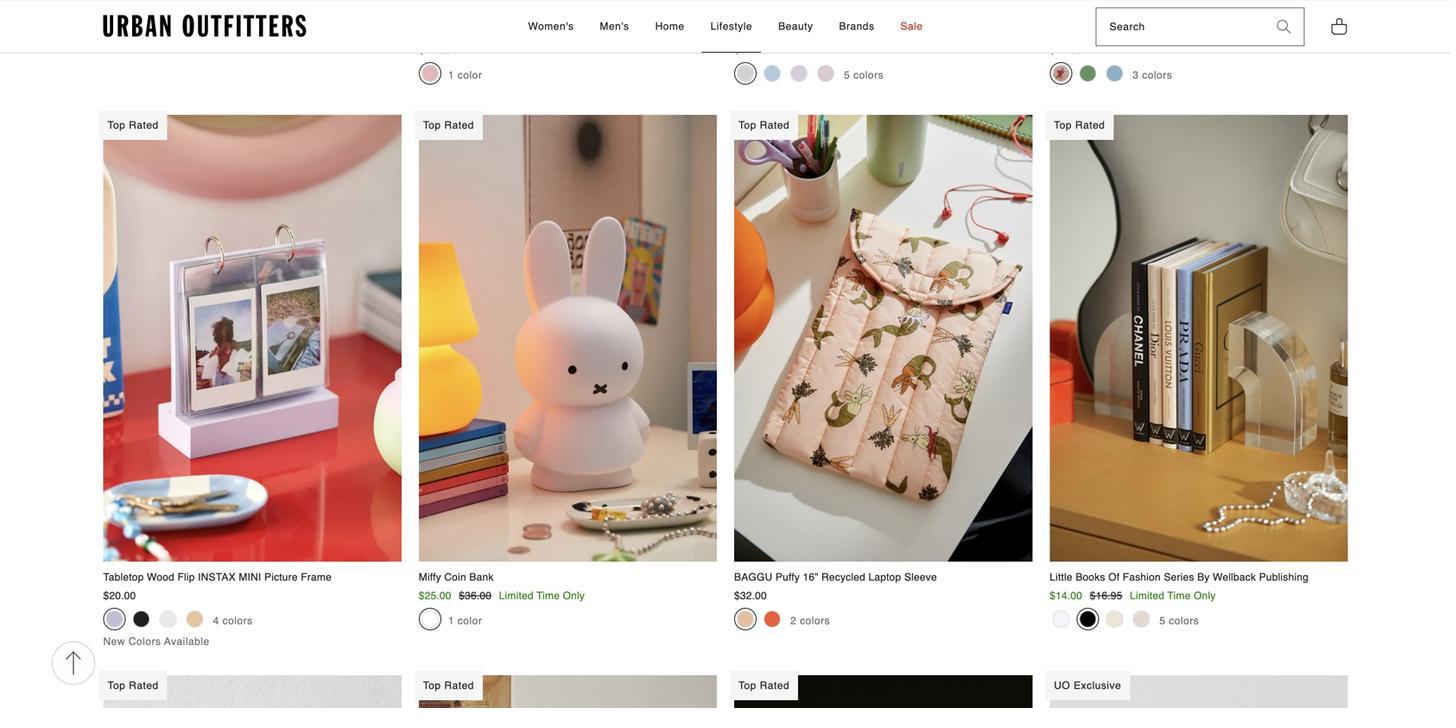 Task type: locate. For each thing, give the bounding box(es) containing it.
2 sky image from the left
[[1106, 65, 1124, 82]]

top rated for tabletop wood flip instax mini picture frame
[[108, 119, 159, 131]]

photo
[[1117, 25, 1145, 38]]

sale
[[901, 20, 923, 32]]

miffy
[[419, 572, 441, 584]]

5 colors
[[844, 69, 884, 81], [1160, 615, 1200, 627]]

1 top rated link from the left
[[99, 671, 402, 709]]

time down little books of fashion series by wellback publishing
[[1168, 590, 1191, 602]]

1
[[448, 69, 455, 81], [448, 615, 455, 627]]

16"
[[803, 572, 819, 584]]

chanel image
[[1080, 611, 1097, 628]]

top for little books of fashion series by wellback publishing image
[[1055, 119, 1073, 131]]

1 vertical spatial 1 color
[[448, 615, 483, 627]]

available
[[164, 636, 210, 648]]

1 limited from the left
[[499, 590, 534, 602]]

$16.00
[[419, 44, 452, 56]]

color
[[458, 69, 483, 81], [458, 615, 483, 627]]

tabletop wood flip instax mini picture frame image
[[103, 115, 402, 562]]

sonny angel winter wonderland series blind box figure image
[[419, 0, 717, 16]]

uo exclusive mini bullet image
[[1050, 676, 1349, 709]]

0 horizontal spatial series
[[577, 25, 607, 38]]

cowboy
[[1050, 25, 1089, 38]]

0 horizontal spatial instax
[[198, 572, 236, 584]]

top rated for baggu puffy 16" recycled laptop sleeve image
[[739, 119, 790, 131]]

1 time from the left
[[537, 590, 560, 602]]

4 colors
[[213, 615, 253, 627]]

rated for baggu puffy 16" recycled laptop sleeve image
[[760, 119, 790, 131]]

top for miffy coin bank image
[[423, 119, 441, 131]]

0 horizontal spatial top rated link
[[99, 671, 402, 709]]

time right the $36.00
[[537, 590, 560, 602]]

1 $14.00 from the top
[[1050, 44, 1083, 56]]

my shopping bag image
[[1331, 17, 1349, 36]]

sky image left the lilac image
[[764, 65, 781, 82]]

beauty
[[779, 20, 814, 32]]

colors for instax
[[223, 615, 253, 627]]

1 vertical spatial series
[[1164, 572, 1195, 584]]

limited down fashion
[[1130, 590, 1165, 602]]

0 horizontal spatial 5 colors
[[844, 69, 884, 81]]

pink image right the lilac image
[[818, 65, 835, 82]]

time
[[537, 590, 560, 602], [1168, 590, 1191, 602]]

series left the blind
[[577, 25, 607, 38]]

5
[[844, 69, 851, 81], [1160, 615, 1166, 627]]

1 horizontal spatial limited
[[1130, 590, 1165, 602]]

4
[[213, 615, 219, 627]]

3
[[1133, 69, 1139, 81]]

0 vertical spatial series
[[577, 25, 607, 38]]

top
[[108, 119, 126, 131], [423, 119, 441, 131], [739, 119, 757, 131], [1055, 119, 1073, 131], [108, 680, 126, 692], [423, 680, 441, 692], [739, 680, 757, 692]]

puffy
[[776, 572, 800, 584]]

1 horizontal spatial white image
[[1053, 611, 1070, 628]]

white image down original price: $80.00 element
[[737, 65, 754, 82]]

1 horizontal spatial pink image
[[1053, 65, 1070, 82]]

top for tabletop wood flip instax mini picture frame
[[108, 119, 126, 131]]

rated for little books of fashion series by wellback publishing image
[[1076, 119, 1106, 131]]

frame
[[301, 572, 332, 584]]

home link
[[647, 1, 694, 53]]

colors right dior icon
[[1170, 615, 1200, 627]]

0 horizontal spatial white image
[[159, 611, 177, 628]]

1 color
[[448, 69, 483, 81], [448, 615, 483, 627]]

2 limited from the left
[[1130, 590, 1165, 602]]

top for uo instax mini photo album
[[108, 680, 126, 692]]

men's
[[600, 20, 630, 32]]

mini left 12
[[813, 25, 835, 38]]

brands
[[840, 20, 875, 32]]

dior image
[[1133, 611, 1150, 628]]

1 horizontal spatial only
[[1194, 590, 1216, 602]]

0 vertical spatial $14.00
[[1050, 44, 1083, 56]]

colors right 3
[[1143, 69, 1173, 81]]

1 vertical spatial 5 colors
[[1160, 615, 1200, 627]]

1 down sale price: $25.00 element
[[448, 615, 455, 627]]

1 horizontal spatial instax
[[772, 25, 810, 38]]

1 vertical spatial 1
[[448, 615, 455, 627]]

1 right multi image
[[448, 69, 455, 81]]

cowboy boot photo stand image
[[1050, 0, 1349, 16]]

1 horizontal spatial time
[[1168, 590, 1191, 602]]

mini left picture
[[239, 572, 261, 584]]

$25.00
[[419, 590, 452, 602]]

laptop
[[869, 572, 902, 584]]

wood image
[[186, 611, 204, 628]]

12
[[838, 25, 850, 38]]

1 vertical spatial white image
[[422, 611, 439, 628]]

2 horizontal spatial top rated link
[[730, 671, 1033, 709]]

1 horizontal spatial sky image
[[1106, 65, 1124, 82]]

colors right 4
[[223, 615, 253, 627]]

sky image left 3
[[1106, 65, 1124, 82]]

2 $14.00 from the top
[[1050, 590, 1083, 602]]

white image down sale price: $25.00 element
[[422, 611, 439, 628]]

multi image
[[422, 65, 439, 82]]

color for coin
[[458, 615, 483, 627]]

main navigation element
[[373, 1, 1079, 53]]

1 vertical spatial color
[[458, 615, 483, 627]]

1 horizontal spatial series
[[1164, 572, 1195, 584]]

1 color down the $36.00
[[448, 615, 483, 627]]

green image
[[1080, 65, 1097, 82]]

lavender image
[[106, 611, 123, 628]]

picture
[[264, 572, 298, 584]]

white image up the new colors available
[[159, 611, 177, 628]]

0 vertical spatial 5
[[844, 69, 851, 81]]

0 vertical spatial 1
[[448, 69, 455, 81]]

top rated for uo instax mini photo album
[[108, 680, 159, 692]]

books
[[1076, 572, 1106, 584]]

top rated for miffy coin bank image
[[423, 119, 474, 131]]

1 color from the top
[[458, 69, 483, 81]]

1 horizontal spatial white image
[[737, 65, 754, 82]]

violet image
[[764, 611, 781, 628]]

color right multi image
[[458, 69, 483, 81]]

tabletop wood flip instax mini picture frame
[[103, 572, 332, 584]]

mini
[[813, 25, 835, 38], [239, 572, 261, 584]]

white image
[[159, 611, 177, 628], [1053, 611, 1070, 628]]

2 white image from the left
[[1053, 611, 1070, 628]]

1 only from the left
[[563, 590, 585, 602]]

sonny
[[419, 25, 449, 38]]

recycled
[[822, 572, 866, 584]]

1 vertical spatial $14.00
[[1050, 590, 1083, 602]]

top rated link
[[99, 671, 402, 709], [415, 671, 717, 709], [730, 671, 1033, 709]]

5 for fashion
[[1160, 615, 1166, 627]]

limited for $16.95
[[1130, 590, 1165, 602]]

5 colors for series
[[1160, 615, 1200, 627]]

instax
[[772, 25, 810, 38], [198, 572, 236, 584]]

limited right original price: $36.00 element
[[499, 590, 534, 602]]

little
[[1050, 572, 1073, 584]]

pink image
[[818, 65, 835, 82], [1053, 65, 1070, 82]]

2 only from the left
[[1194, 590, 1216, 602]]

coin
[[445, 572, 467, 584]]

rated for miffy coin bank image
[[445, 119, 474, 131]]

sale link
[[892, 1, 932, 53]]

uo exclusive link
[[1046, 671, 1349, 709]]

baggu puffy 16" recycled laptop sleeve
[[735, 572, 938, 584]]

only
[[563, 590, 585, 602], [1194, 590, 1216, 602]]

camera
[[889, 25, 927, 38]]

$14.00 for $14.00
[[1050, 44, 1083, 56]]

0 horizontal spatial mini
[[239, 572, 261, 584]]

rated for marshall acton iii speaker image
[[445, 680, 474, 692]]

1 for angel
[[448, 69, 455, 81]]

colors right 2
[[800, 615, 831, 627]]

instax right the fujifilm
[[772, 25, 810, 38]]

series
[[577, 25, 607, 38], [1164, 572, 1195, 584]]

None search field
[[1097, 8, 1265, 46]]

0 horizontal spatial only
[[563, 590, 585, 602]]

$16.95
[[1090, 590, 1123, 602]]

1 1 color from the top
[[448, 69, 483, 81]]

5 down 12
[[844, 69, 851, 81]]

$14.00 down little
[[1050, 590, 1083, 602]]

1 horizontal spatial top rated link
[[415, 671, 717, 709]]

$14.00
[[1050, 44, 1083, 56], [1050, 590, 1083, 602]]

marshall acton iii speaker image
[[419, 676, 717, 709]]

0 horizontal spatial limited
[[499, 590, 534, 602]]

urban outfitters image
[[103, 15, 306, 37]]

beauty link
[[770, 1, 822, 53]]

1 for coin
[[448, 615, 455, 627]]

instant
[[853, 25, 886, 38]]

top rated for marshall acton iii speaker image
[[423, 680, 474, 692]]

5 colors right dior icon
[[1160, 615, 1200, 627]]

mauve image
[[737, 611, 754, 628]]

rated
[[129, 119, 159, 131], [445, 119, 474, 131], [760, 119, 790, 131], [1076, 119, 1106, 131], [129, 680, 159, 692], [445, 680, 474, 692], [760, 680, 790, 692]]

white image
[[737, 65, 754, 82], [422, 611, 439, 628]]

1 vertical spatial mini
[[239, 572, 261, 584]]

0 horizontal spatial sky image
[[764, 65, 781, 82]]

uo instax mini photo album image
[[103, 676, 402, 709]]

2 color from the top
[[458, 615, 483, 627]]

colors down instant
[[854, 69, 884, 81]]

0 vertical spatial color
[[458, 69, 483, 81]]

colors
[[854, 69, 884, 81], [1143, 69, 1173, 81], [223, 615, 253, 627], [800, 615, 831, 627], [1170, 615, 1200, 627]]

pink image down original price: $14.00 element
[[1053, 65, 1070, 82]]

2 1 color from the top
[[448, 615, 483, 627]]

$14.00 down cowboy
[[1050, 44, 1083, 56]]

color down the $36.00
[[458, 615, 483, 627]]

top rated
[[108, 119, 159, 131], [423, 119, 474, 131], [739, 119, 790, 131], [1055, 119, 1106, 131], [108, 680, 159, 692], [423, 680, 474, 692], [739, 680, 790, 692]]

1 color right multi image
[[448, 69, 483, 81]]

sonny angel winter wonderland series blind box figure
[[419, 25, 689, 38]]

publishing
[[1260, 572, 1309, 584]]

original price: $32.00 element
[[735, 590, 767, 602]]

white image down sale price: $14.00 element
[[1053, 611, 1070, 628]]

$25.00 $36.00 limited time only
[[419, 590, 585, 602]]

uo
[[1055, 680, 1071, 692]]

2 top rated link from the left
[[415, 671, 717, 709]]

by
[[1198, 572, 1210, 584]]

time for $14.00 $16.95 limited time only
[[1168, 590, 1191, 602]]

$20.00
[[103, 590, 136, 602]]

instax right the flip
[[198, 572, 236, 584]]

1 horizontal spatial mini
[[813, 25, 835, 38]]

2
[[791, 615, 797, 627]]

2 1 from the top
[[448, 615, 455, 627]]

0 vertical spatial 1 color
[[448, 69, 483, 81]]

1 horizontal spatial 5
[[1160, 615, 1166, 627]]

1 vertical spatial 5
[[1160, 615, 1166, 627]]

1 1 from the top
[[448, 69, 455, 81]]

colors for recycled
[[800, 615, 831, 627]]

0 horizontal spatial pink image
[[818, 65, 835, 82]]

1 white image from the left
[[159, 611, 177, 628]]

limited
[[499, 590, 534, 602], [1130, 590, 1165, 602]]

0 horizontal spatial 5
[[844, 69, 851, 81]]

0 horizontal spatial time
[[537, 590, 560, 602]]

series left by
[[1164, 572, 1195, 584]]

original price: $14.00 element
[[1050, 44, 1083, 56]]

new colors available
[[103, 636, 210, 648]]

smiski® glow-in-the-dark blind box figure image
[[735, 676, 1033, 709]]

original price: $16.00 element
[[419, 44, 452, 56]]

top for smiski® glow-in-the-dark blind box figure image
[[739, 680, 757, 692]]

1 horizontal spatial 5 colors
[[1160, 615, 1200, 627]]

5 right dior icon
[[1160, 615, 1166, 627]]

2 time from the left
[[1168, 590, 1191, 602]]

1 vertical spatial instax
[[198, 572, 236, 584]]

1 color for angel
[[448, 69, 483, 81]]

$80.00
[[735, 44, 767, 56]]

sale price: $14.00 element
[[1050, 590, 1083, 602]]

5 colors down instant
[[844, 69, 884, 81]]

sky image
[[764, 65, 781, 82], [1106, 65, 1124, 82]]

0 vertical spatial 5 colors
[[844, 69, 884, 81]]

sleeve
[[905, 572, 938, 584]]



Task type: describe. For each thing, give the bounding box(es) containing it.
blind
[[610, 25, 634, 38]]

$32.00
[[735, 590, 767, 602]]

figure
[[659, 25, 689, 38]]

wood
[[147, 572, 175, 584]]

top for baggu puffy 16" recycled laptop sleeve image
[[739, 119, 757, 131]]

0 vertical spatial white image
[[737, 65, 754, 82]]

sale price: $25.00 element
[[419, 590, 452, 602]]

cowboy boot photo stand
[[1050, 25, 1176, 38]]

original price: $20.00 element
[[103, 590, 136, 602]]

bank
[[470, 572, 494, 584]]

fujifilm instax mini 12 instant camera image
[[735, 0, 1033, 16]]

home
[[656, 20, 685, 32]]

top rated for little books of fashion series by wellback publishing image
[[1055, 119, 1106, 131]]

fujifilm
[[735, 25, 769, 38]]

baggu puffy 16" recycled laptop sleeve image
[[735, 115, 1033, 562]]

top rated for smiski® glow-in-the-dark blind box figure image
[[739, 680, 790, 692]]

original price: $16.95 element
[[1090, 590, 1123, 602]]

louis vuitton image
[[1106, 611, 1124, 628]]

box
[[637, 25, 656, 38]]

colors for 12
[[854, 69, 884, 81]]

angel
[[452, 25, 479, 38]]

rated for uo instax mini photo album
[[129, 680, 159, 692]]

color for angel
[[458, 69, 483, 81]]

limited for $36.00
[[499, 590, 534, 602]]

only for $25.00 $36.00 limited time only
[[563, 590, 585, 602]]

flip
[[178, 572, 195, 584]]

series for fashion
[[1164, 572, 1195, 584]]

winter
[[482, 25, 513, 38]]

wonderland
[[516, 25, 574, 38]]

$14.00 $16.95 limited time only
[[1050, 590, 1216, 602]]

lifestyle link
[[702, 1, 761, 53]]

5 for 12
[[844, 69, 851, 81]]

$36.00
[[459, 590, 492, 602]]

Search text field
[[1097, 8, 1265, 46]]

uo exclusive
[[1055, 680, 1122, 692]]

stand
[[1148, 25, 1176, 38]]

2 pink image from the left
[[1053, 65, 1070, 82]]

colors
[[129, 636, 161, 648]]

little books of fashion series by wellback publishing image
[[1050, 115, 1349, 562]]

lilac image
[[791, 65, 808, 82]]

men's link
[[591, 1, 638, 53]]

original price: $80.00 element
[[735, 44, 767, 56]]

colors for fashion
[[1170, 615, 1200, 627]]

1 color for coin
[[448, 615, 483, 627]]

exclusive
[[1074, 680, 1122, 692]]

top for marshall acton iii speaker image
[[423, 680, 441, 692]]

women's link
[[520, 1, 583, 53]]

of
[[1109, 572, 1120, 584]]

original price: $36.00 element
[[459, 590, 492, 602]]

5 colors for instant
[[844, 69, 884, 81]]

rated for tabletop wood flip instax mini picture frame
[[129, 119, 159, 131]]

tabletop
[[103, 572, 144, 584]]

lifestyle
[[711, 20, 753, 32]]

only for $14.00 $16.95 limited time only
[[1194, 590, 1216, 602]]

0 vertical spatial mini
[[813, 25, 835, 38]]

baggu
[[735, 572, 773, 584]]

fujifilm instax mini 12 instant camera link
[[735, 0, 1033, 39]]

series for wonderland
[[577, 25, 607, 38]]

brands link
[[831, 1, 884, 53]]

miffy coin bank
[[419, 572, 494, 584]]

fujifilm instax mini 12 instant camera
[[735, 25, 927, 38]]

wellback
[[1213, 572, 1257, 584]]

1 pink image from the left
[[818, 65, 835, 82]]

time for $25.00 $36.00 limited time only
[[537, 590, 560, 602]]

1 sky image from the left
[[764, 65, 781, 82]]

$14.00 for $14.00 $16.95 limited time only
[[1050, 590, 1083, 602]]

fashion
[[1123, 572, 1161, 584]]

miffy coin bank image
[[419, 115, 717, 562]]

little books of fashion series by wellback publishing
[[1050, 572, 1309, 584]]

2 colors
[[791, 615, 831, 627]]

new
[[103, 636, 125, 648]]

3 top rated link from the left
[[730, 671, 1033, 709]]

boot
[[1092, 25, 1114, 38]]

owala image
[[103, 0, 402, 17]]

cowboy boot photo stand link
[[1050, 0, 1349, 39]]

0 vertical spatial instax
[[772, 25, 810, 38]]

search image
[[1278, 20, 1292, 34]]

rated for smiski® glow-in-the-dark blind box figure image
[[760, 680, 790, 692]]

women's
[[528, 20, 574, 32]]

sonny angel winter wonderland series blind box figure link
[[419, 0, 717, 39]]

0 horizontal spatial white image
[[422, 611, 439, 628]]

colors for stand
[[1143, 69, 1173, 81]]

3 colors
[[1133, 69, 1173, 81]]

black image
[[133, 611, 150, 628]]



Task type: vqa. For each thing, say whether or not it's contained in the screenshot.
5 colors corresponding to Series
yes



